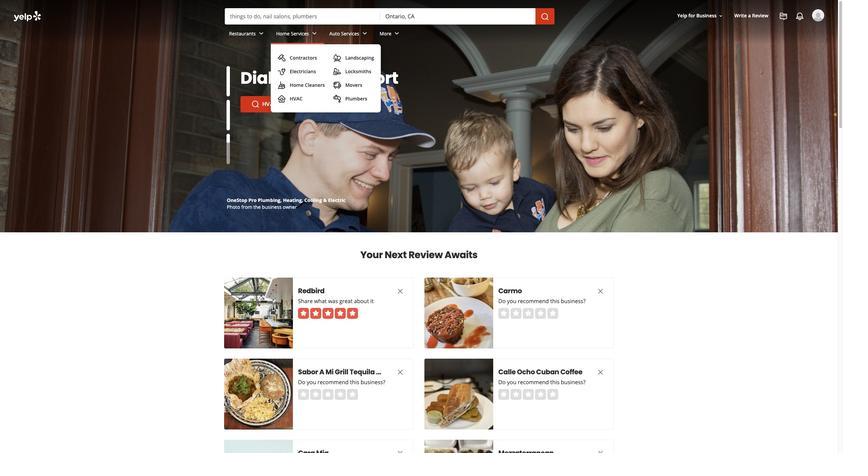 Task type: locate. For each thing, give the bounding box(es) containing it.
24 plumbers v2 image
[[333, 95, 342, 103]]

dismiss card image
[[397, 450, 405, 454], [597, 450, 605, 454]]

the
[[301, 67, 329, 90], [254, 204, 261, 210]]

0 horizontal spatial review
[[409, 249, 443, 262]]

tequila
[[350, 368, 375, 377]]

business categories element
[[224, 25, 825, 113]]

dismiss card image
[[397, 287, 405, 296], [597, 287, 605, 296], [397, 369, 405, 377], [597, 369, 605, 377]]

1 24 chevron down v2 image from the left
[[257, 29, 266, 38]]

dismiss card image for carmo
[[597, 287, 605, 296]]

None search field
[[0, 0, 839, 113], [225, 8, 556, 25], [0, 0, 839, 113], [225, 8, 556, 25]]

1 horizontal spatial dismiss card image
[[597, 450, 605, 454]]

from
[[242, 204, 252, 210]]

0 horizontal spatial services
[[291, 30, 309, 37]]

select slide image left dial
[[227, 66, 230, 97]]

select slide image left 24 search v2 image
[[227, 100, 230, 130]]

recommend for carmo
[[518, 298, 549, 305]]

home down electricians link at the top of the page
[[290, 82, 304, 88]]

0 vertical spatial select slide image
[[227, 66, 230, 97]]

landscaping
[[346, 55, 374, 61]]

rating element down carmo 'link'
[[499, 308, 559, 319]]

next
[[385, 249, 407, 262]]

1 vertical spatial the
[[254, 204, 261, 210]]

you down sabor
[[307, 379, 316, 386]]

(no rating) image down ocho
[[499, 389, 559, 400]]

redbird link
[[298, 286, 384, 296]]

recommend for calle ocho cuban coffee
[[518, 379, 549, 386]]

24 chevron down v2 image for restaurants
[[257, 29, 266, 38]]

recommend
[[518, 298, 549, 305], [318, 379, 349, 386], [518, 379, 549, 386]]

business? down coffee
[[562, 379, 586, 386]]

2 24 chevron down v2 image from the left
[[311, 29, 319, 38]]

None radio
[[511, 308, 522, 319], [347, 389, 358, 400], [536, 389, 547, 400], [548, 389, 559, 400], [511, 308, 522, 319], [347, 389, 358, 400], [536, 389, 547, 400], [548, 389, 559, 400]]

recommend down "mi"
[[318, 379, 349, 386]]

1 dismiss card image from the left
[[397, 450, 405, 454]]

1 vertical spatial home
[[290, 82, 304, 88]]

photo of sabor a mi grill tequila & botanas image
[[224, 359, 293, 430]]

1 horizontal spatial review
[[753, 12, 769, 19]]

2 horizontal spatial 24 chevron down v2 image
[[361, 29, 369, 38]]

hvac link down the 24 home cleaning v2 icon
[[241, 96, 289, 113]]

24 chevron down v2 image inside auto services link
[[361, 29, 369, 38]]

you for carmo
[[508, 298, 517, 305]]

(no rating) image down carmo 'link'
[[499, 308, 559, 319]]

None radio
[[499, 308, 510, 319], [523, 308, 534, 319], [536, 308, 547, 319], [548, 308, 559, 319], [298, 389, 309, 400], [311, 389, 322, 400], [323, 389, 334, 400], [335, 389, 346, 400], [499, 389, 510, 400], [511, 389, 522, 400], [523, 389, 534, 400], [499, 308, 510, 319], [523, 308, 534, 319], [536, 308, 547, 319], [548, 308, 559, 319], [298, 389, 309, 400], [311, 389, 322, 400], [323, 389, 334, 400], [335, 389, 346, 400], [499, 389, 510, 400], [511, 389, 522, 400], [523, 389, 534, 400]]

a
[[749, 12, 752, 19]]

review right the 'next'
[[409, 249, 443, 262]]

restaurants
[[229, 30, 256, 37]]

about
[[354, 298, 369, 305]]

home services
[[276, 30, 309, 37]]

24 search v2 image
[[252, 100, 260, 108]]

you
[[508, 298, 517, 305], [307, 379, 316, 386], [508, 379, 517, 386]]

auto services link
[[324, 25, 375, 44]]

do down 'calle'
[[499, 379, 506, 386]]

dismiss card image for photo of cara mia
[[397, 450, 405, 454]]

business? down carmo 'link'
[[562, 298, 586, 305]]

services right auto
[[342, 30, 360, 37]]

review right the a
[[753, 12, 769, 19]]

photo of mezzaterranean image
[[425, 440, 494, 454]]

business
[[262, 204, 282, 210]]

this down cuban
[[551, 379, 560, 386]]

up
[[276, 67, 298, 90]]

locksmiths
[[346, 68, 372, 75]]

24 chevron down v2 image inside the restaurants link
[[257, 29, 266, 38]]

business?
[[562, 298, 586, 305], [361, 379, 386, 386], [562, 379, 586, 386]]

2 services from the left
[[342, 30, 360, 37]]

rating element down ocho
[[499, 389, 559, 400]]

business? for calle ocho cuban coffee
[[562, 379, 586, 386]]

plumbers
[[346, 95, 368, 102]]

(no rating) image
[[499, 308, 559, 319], [298, 389, 358, 400], [499, 389, 559, 400]]

2 none field from the left
[[386, 13, 530, 20]]

photo of carmo image
[[425, 278, 494, 349]]

0 horizontal spatial 24 chevron down v2 image
[[257, 29, 266, 38]]

24 moving v2 image
[[333, 81, 342, 89]]

photo of redbird image
[[224, 278, 293, 349]]

home up 24 contractor v2 icon
[[276, 30, 290, 37]]

do for carmo
[[499, 298, 506, 305]]

this down sabor a mi grill tequila & botanas
[[350, 379, 360, 386]]

home
[[276, 30, 290, 37], [290, 82, 304, 88]]

more
[[380, 30, 392, 37]]

24 chevron down v2 image
[[257, 29, 266, 38], [311, 29, 319, 38], [361, 29, 369, 38]]

0 horizontal spatial hvac
[[263, 100, 278, 108]]

do you recommend this business? down grill
[[298, 379, 386, 386]]

heating,
[[283, 197, 303, 204]]

1 horizontal spatial services
[[342, 30, 360, 37]]

do down sabor
[[298, 379, 306, 386]]

auto
[[330, 30, 340, 37]]

(no rating) image for sabor a mi grill tequila & botanas
[[298, 389, 358, 400]]

great
[[340, 298, 353, 305]]

calle ocho cuban coffee link
[[499, 368, 584, 377]]

the inside onestop pro plumbing, heating, cooling & electric photo from the business owner
[[254, 204, 261, 210]]

hvac right 24 search v2 image
[[263, 100, 278, 108]]

24 locksmith v2 image
[[333, 68, 342, 76]]

business? down the tequila
[[361, 379, 386, 386]]

your next review awaits
[[361, 249, 478, 262]]

1 services from the left
[[291, 30, 309, 37]]

24 chevron down v2 image inside home services link
[[311, 29, 319, 38]]

0 horizontal spatial the
[[254, 204, 261, 210]]

dial
[[241, 67, 273, 90]]

write a review link
[[732, 10, 772, 22]]

menu
[[271, 44, 381, 113]]

1 none field from the left
[[230, 13, 375, 20]]

you down 'calle'
[[508, 379, 517, 386]]

review inside user actions element
[[753, 12, 769, 19]]

your
[[361, 249, 383, 262]]

0 horizontal spatial none field
[[230, 13, 375, 20]]

restaurants link
[[224, 25, 271, 44]]

None field
[[230, 13, 375, 20], [386, 13, 530, 20]]

select slide image
[[227, 66, 230, 97], [227, 100, 230, 130]]

0 vertical spatial home
[[276, 30, 290, 37]]

0 horizontal spatial dismiss card image
[[397, 450, 405, 454]]

24 chevron down v2 image right restaurants
[[257, 29, 266, 38]]

awaits
[[445, 249, 478, 262]]

recommend down carmo 'link'
[[518, 298, 549, 305]]

3 24 chevron down v2 image from the left
[[361, 29, 369, 38]]

services down find text field
[[291, 30, 309, 37]]

calle
[[499, 368, 516, 377]]

rating element
[[499, 308, 559, 319], [298, 389, 358, 400], [499, 389, 559, 400]]

1 vertical spatial &
[[376, 368, 382, 377]]

0 vertical spatial &
[[324, 197, 327, 204]]

1 vertical spatial review
[[409, 249, 443, 262]]

24 chevron down v2 image right auto services
[[361, 29, 369, 38]]

1 horizontal spatial hvac
[[290, 95, 303, 102]]

photo of cara mia image
[[224, 440, 293, 454]]

photo
[[227, 204, 240, 210]]

landscaping link
[[331, 51, 377, 65]]

recommend down calle ocho cuban coffee
[[518, 379, 549, 386]]

menu inside business categories element
[[271, 44, 381, 113]]

ocho
[[518, 368, 535, 377]]

dismiss card image for photo of mezzaterranean
[[597, 450, 605, 454]]

menu containing contractors
[[271, 44, 381, 113]]

& inside onestop pro plumbing, heating, cooling & electric photo from the business owner
[[324, 197, 327, 204]]

review for next
[[409, 249, 443, 262]]

24 chevron down v2 image left auto
[[311, 29, 319, 38]]

you down carmo on the bottom of the page
[[508, 298, 517, 305]]

do down carmo on the bottom of the page
[[499, 298, 506, 305]]

& right the tequila
[[376, 368, 382, 377]]

0 horizontal spatial &
[[324, 197, 327, 204]]

1 horizontal spatial 24 chevron down v2 image
[[311, 29, 319, 38]]

for
[[689, 12, 696, 19]]

1 vertical spatial select slide image
[[227, 100, 230, 130]]

this
[[551, 298, 560, 305], [350, 379, 360, 386], [551, 379, 560, 386]]

photo of calle ocho cuban coffee image
[[425, 359, 494, 430]]

hvac
[[290, 95, 303, 102], [263, 100, 278, 108]]

more link
[[375, 25, 407, 44]]

services
[[291, 30, 309, 37], [342, 30, 360, 37]]

dismiss card image for sabor a mi grill tequila & botanas
[[397, 369, 405, 377]]

do you recommend this business? down carmo 'link'
[[499, 298, 586, 305]]

1 horizontal spatial &
[[376, 368, 382, 377]]

locksmiths link
[[331, 65, 377, 78]]

0 vertical spatial review
[[753, 12, 769, 19]]

services for home services
[[291, 30, 309, 37]]

& left electric
[[324, 197, 327, 204]]

hvac link
[[275, 92, 328, 106], [241, 96, 289, 113]]

do you recommend this business? for calle ocho cuban coffee
[[499, 379, 586, 386]]

this down carmo 'link'
[[551, 298, 560, 305]]

& for tequila
[[376, 368, 382, 377]]

dismiss card image for redbird
[[397, 287, 405, 296]]

plumbing,
[[258, 197, 282, 204]]

(no rating) image down "mi"
[[298, 389, 358, 400]]

2 dismiss card image from the left
[[597, 450, 605, 454]]

do you recommend this business? down calle ocho cuban coffee link
[[499, 379, 586, 386]]

hvac link down home cleaners
[[275, 92, 328, 106]]

do
[[499, 298, 506, 305], [298, 379, 306, 386], [499, 379, 506, 386]]

hvac down home cleaners link
[[290, 95, 303, 102]]

16 chevron down v2 image
[[719, 13, 724, 19]]

1 horizontal spatial none field
[[386, 13, 530, 20]]

hvac inside menu
[[290, 95, 303, 102]]

review
[[753, 12, 769, 19], [409, 249, 443, 262]]

onestop
[[227, 197, 248, 204]]

1 horizontal spatial the
[[301, 67, 329, 90]]

rating element down "mi"
[[298, 389, 358, 400]]

share
[[298, 298, 313, 305]]

none field near
[[386, 13, 530, 20]]

grill
[[335, 368, 349, 377]]

&
[[324, 197, 327, 204], [376, 368, 382, 377]]

it
[[371, 298, 374, 305]]

dial up the comfort
[[241, 67, 399, 90]]

do you recommend this business?
[[499, 298, 586, 305], [298, 379, 386, 386], [499, 379, 586, 386]]

owner
[[283, 204, 297, 210]]

pro
[[249, 197, 257, 204]]



Task type: describe. For each thing, give the bounding box(es) containing it.
search image
[[541, 12, 550, 21]]

(no rating) image for calle ocho cuban coffee
[[499, 389, 559, 400]]

0 vertical spatial the
[[301, 67, 329, 90]]

home cleaners link
[[275, 78, 328, 92]]

hvac for 24 search v2 image
[[263, 100, 278, 108]]

you for calle ocho cuban coffee
[[508, 379, 517, 386]]

none field find
[[230, 13, 375, 20]]

services for auto services
[[342, 30, 360, 37]]

home for home cleaners
[[290, 82, 304, 88]]

this for carmo
[[551, 298, 560, 305]]

do you recommend this business? for carmo
[[499, 298, 586, 305]]

this for sabor a mi grill tequila & botanas
[[350, 379, 360, 386]]

home services link
[[271, 25, 324, 44]]

onestop pro plumbing, heating, cooling & electric link
[[227, 197, 346, 204]]

do for calle ocho cuban coffee
[[499, 379, 506, 386]]

electricians
[[290, 68, 316, 75]]

1 select slide image from the top
[[227, 66, 230, 97]]

write a review
[[735, 12, 769, 19]]

2 select slide image from the top
[[227, 100, 230, 130]]

& for cooling
[[324, 197, 327, 204]]

you for sabor a mi grill tequila & botanas
[[307, 379, 316, 386]]

yelp for business button
[[675, 10, 727, 22]]

(no rating) image for carmo
[[499, 308, 559, 319]]

electric
[[328, 197, 346, 204]]

rating element for carmo
[[499, 308, 559, 319]]

movers
[[346, 82, 363, 88]]

plumbers link
[[331, 92, 377, 106]]

a
[[320, 368, 325, 377]]

yelp for business
[[678, 12, 717, 19]]

onestop pro plumbing, heating, cooling & electric photo from the business owner
[[227, 197, 346, 210]]

coffee
[[561, 368, 583, 377]]

24 chevron down v2 image
[[393, 29, 401, 38]]

business? for sabor a mi grill tequila & botanas
[[361, 379, 386, 386]]

do for sabor a mi grill tequila & botanas
[[298, 379, 306, 386]]

redbird
[[298, 286, 325, 296]]

24 home cleaning v2 image
[[278, 81, 286, 89]]

write
[[735, 12, 748, 19]]

user actions element
[[673, 9, 835, 50]]

cleaners
[[305, 82, 325, 88]]

electricians link
[[275, 65, 328, 78]]

Near text field
[[386, 13, 530, 20]]

auto services
[[330, 30, 360, 37]]

24 electrician v2 image
[[278, 68, 286, 76]]

mi
[[326, 368, 334, 377]]

projects image
[[780, 12, 788, 20]]

recommend for sabor a mi grill tequila & botanas
[[318, 379, 349, 386]]

rating element for calle ocho cuban coffee
[[499, 389, 559, 400]]

business? for carmo
[[562, 298, 586, 305]]

home cleaners
[[290, 82, 325, 88]]

24 chevron down v2 image for home services
[[311, 29, 319, 38]]

dismiss card image for calle ocho cuban coffee
[[597, 369, 605, 377]]

rating element for sabor a mi grill tequila & botanas
[[298, 389, 358, 400]]

home for home services
[[276, 30, 290, 37]]

business
[[697, 12, 717, 19]]

was
[[328, 298, 338, 305]]

review for a
[[753, 12, 769, 19]]

yelp
[[678, 12, 688, 19]]

sabor a mi grill tequila & botanas
[[298, 368, 411, 377]]

do you recommend this business? for sabor a mi grill tequila & botanas
[[298, 379, 386, 386]]

24 landscaping v2 image
[[333, 54, 342, 62]]

share what was great about it
[[298, 298, 374, 305]]

maria w. image
[[813, 9, 825, 21]]

this for calle ocho cuban coffee
[[551, 379, 560, 386]]

notifications image
[[797, 12, 805, 20]]

comfort
[[332, 67, 399, 90]]

sabor
[[298, 368, 318, 377]]

hvac for 24 heating cooling v2 icon
[[290, 95, 303, 102]]

24 chevron down v2 image for auto services
[[361, 29, 369, 38]]

botanas
[[383, 368, 411, 377]]

24 heating cooling v2 image
[[278, 95, 286, 103]]

cuban
[[537, 368, 560, 377]]

carmo
[[499, 286, 523, 296]]

Find text field
[[230, 13, 375, 20]]

calle ocho cuban coffee
[[499, 368, 583, 377]]

what
[[314, 298, 327, 305]]

5 star rating image
[[298, 308, 358, 319]]

movers link
[[331, 78, 377, 92]]

contractors
[[290, 55, 317, 61]]

sabor a mi grill tequila & botanas link
[[298, 368, 411, 377]]

explore banner section banner
[[0, 0, 839, 233]]

24 contractor v2 image
[[278, 54, 286, 62]]

cooling
[[305, 197, 322, 204]]

carmo link
[[499, 286, 584, 296]]

contractors link
[[275, 51, 328, 65]]



Task type: vqa. For each thing, say whether or not it's contained in the screenshot.
the rightmost &
yes



